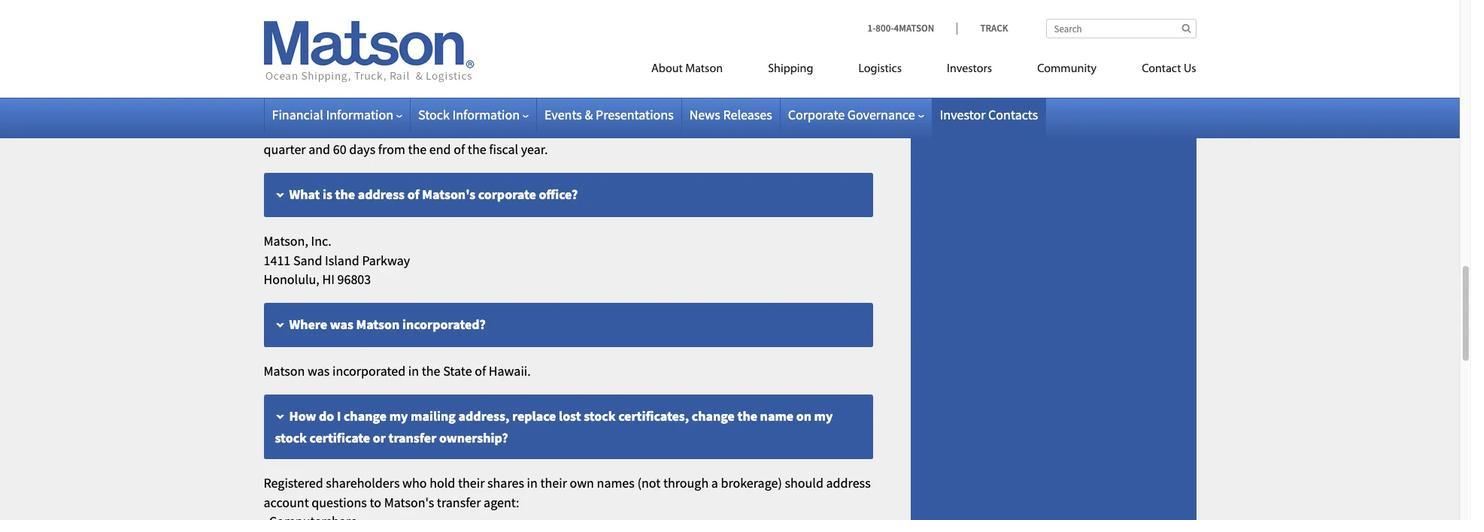 Task type: locate. For each thing, give the bounding box(es) containing it.
in right shares
[[527, 475, 538, 492]]

0 horizontal spatial my
[[390, 408, 408, 425]]

0 horizontal spatial change
[[344, 408, 387, 425]]

news inside dividends are declared by the board of directors and communicated through a news release. news releases can be found by clicking here. when does matson release its quarterly reports?
[[787, 0, 818, 9]]

clicking
[[356, 11, 400, 28]]

end
[[762, 122, 783, 139], [430, 141, 451, 158]]

parkway
[[362, 252, 410, 269]]

1 horizontal spatial a
[[712, 475, 719, 492]]

1 horizontal spatial their
[[541, 475, 567, 492]]

inc.
[[311, 232, 332, 250]]

0 vertical spatial matson's
[[422, 186, 476, 203]]

board
[[433, 0, 467, 9]]

transfer inside the registered shareholders who hold their shares in their own names (not through a brokerage) should address account questions to matson's transfer agent:
[[437, 494, 481, 511]]

1 vertical spatial and
[[309, 141, 330, 158]]

and
[[538, 0, 560, 9], [309, 141, 330, 158]]

0 vertical spatial days
[[682, 122, 709, 139]]

0 vertical spatial fiscal
[[821, 122, 851, 139]]

financial information
[[272, 106, 394, 123]]

the left board
[[412, 0, 431, 9]]

a
[[698, 0, 705, 9], [712, 475, 719, 492]]

0 horizontal spatial its
[[405, 122, 419, 139]]

stock
[[584, 408, 616, 425], [275, 430, 307, 447]]

1 information from the left
[[326, 106, 394, 123]]

registered
[[264, 475, 323, 492]]

matson right about
[[686, 63, 723, 75]]

1 vertical spatial in
[[527, 475, 538, 492]]

is inside matson is required to file its financial results with the sec no more than 40 days after the end of the fiscal quarter and 60 days from the end of the fiscal year.
[[308, 122, 317, 139]]

a left brokerage) on the bottom of page
[[712, 475, 719, 492]]

registered shareholders who hold their shares in their own names (not through a brokerage) should address account questions to matson's transfer agent:
[[264, 475, 871, 511]]

through right (not on the left of the page
[[664, 475, 709, 492]]

0 horizontal spatial a
[[698, 0, 705, 9]]

by down are
[[340, 11, 354, 28]]

stock right lost
[[584, 408, 616, 425]]

the left name
[[738, 408, 758, 425]]

1 vertical spatial is
[[323, 186, 333, 203]]

to down shareholders on the bottom of the page
[[370, 494, 382, 511]]

matson's inside the registered shareholders who hold their shares in their own names (not through a brokerage) should address account questions to matson's transfer agent:
[[384, 494, 434, 511]]

transfer
[[389, 430, 437, 447], [437, 494, 481, 511]]

through inside the registered shareholders who hold their shares in their own names (not through a brokerage) should address account questions to matson's transfer agent:
[[664, 475, 709, 492]]

the down shipping link at the right top of the page
[[800, 122, 819, 139]]

0 horizontal spatial in
[[408, 363, 419, 380]]

0 horizontal spatial and
[[309, 141, 330, 158]]

1 horizontal spatial address
[[827, 475, 871, 492]]

transfer inside how do i change my mailing address, replace lost stock certificates, change the name on my stock certificate or transfer ownership?
[[389, 430, 437, 447]]

days right 40 on the top left
[[682, 122, 709, 139]]

days right the 60 on the top of page
[[349, 141, 376, 158]]

1 vertical spatial a
[[712, 475, 719, 492]]

0 vertical spatial was
[[330, 316, 354, 333]]

matson's down who
[[384, 494, 434, 511]]

2 their from the left
[[541, 475, 567, 492]]

how do i change my mailing address, replace lost stock certificates, change the name on my stock certificate or transfer ownership? tab panel
[[264, 474, 873, 521]]

dividends are declared by the board of directors and communicated through a news release. news releases can be found by clicking here. when does matson release its quarterly reports?
[[264, 0, 867, 92]]

releases
[[723, 106, 773, 123]]

contact
[[1142, 63, 1182, 75]]

1 vertical spatial was
[[308, 363, 330, 380]]

what
[[289, 186, 320, 203]]

of right state
[[475, 363, 486, 380]]

track
[[981, 22, 1009, 35]]

of down financial
[[454, 141, 465, 158]]

1 vertical spatial end
[[430, 141, 451, 158]]

should
[[785, 475, 824, 492]]

mailing
[[411, 408, 456, 425]]

0 vertical spatial is
[[308, 122, 317, 139]]

of inside tab
[[408, 186, 420, 203]]

of inside dividends are declared by the board of directors and communicated through a news release. news releases can be found by clicking here. when does matson release its quarterly reports?
[[470, 0, 481, 9]]

the left state
[[422, 363, 441, 380]]

matson's left corporate
[[422, 186, 476, 203]]

1 horizontal spatial its
[[449, 75, 463, 92]]

certificates,
[[619, 408, 689, 425]]

the left sec at left
[[541, 122, 560, 139]]

the right the 'what'
[[335, 186, 355, 203]]

is right the 'what'
[[323, 186, 333, 203]]

is left required
[[308, 122, 317, 139]]

logistics
[[859, 63, 902, 75]]

0 vertical spatial through
[[650, 0, 696, 9]]

1 horizontal spatial news
[[787, 0, 818, 9]]

1 vertical spatial matson's
[[384, 494, 434, 511]]

news releases
[[690, 106, 773, 123]]

information down quarterly
[[453, 106, 520, 123]]

financial
[[272, 106, 323, 123]]

quarter
[[264, 141, 306, 158]]

2 information from the left
[[453, 106, 520, 123]]

incorporated?
[[403, 316, 486, 333]]

1 horizontal spatial end
[[762, 122, 783, 139]]

1 horizontal spatial is
[[323, 186, 333, 203]]

replace
[[512, 408, 556, 425]]

fiscal down logistics link
[[821, 122, 851, 139]]

was inside tab panel
[[308, 363, 330, 380]]

agent:
[[484, 494, 520, 511]]

0 horizontal spatial is
[[308, 122, 317, 139]]

by
[[396, 0, 409, 9], [340, 11, 354, 28]]

does
[[326, 75, 354, 92]]

corporate
[[478, 186, 536, 203]]

transfer down mailing
[[389, 430, 437, 447]]

events & presentations
[[545, 106, 674, 123]]

matson up quarter
[[264, 122, 305, 139]]

community
[[1038, 63, 1097, 75]]

my right on
[[815, 408, 833, 425]]

its inside dividends are declared by the board of directors and communicated through a news release. news releases can be found by clicking here. when does matson release its quarterly reports?
[[449, 75, 463, 92]]

1 vertical spatial news
[[690, 106, 721, 123]]

None search field
[[1046, 19, 1197, 38]]

is for what
[[323, 186, 333, 203]]

2 change from the left
[[692, 408, 735, 425]]

1 vertical spatial address
[[827, 475, 871, 492]]

reports?
[[525, 75, 575, 92]]

1 horizontal spatial stock
[[584, 408, 616, 425]]

0 vertical spatial by
[[396, 0, 409, 9]]

their left the own
[[541, 475, 567, 492]]

1 vertical spatial its
[[405, 122, 419, 139]]

1 horizontal spatial days
[[682, 122, 709, 139]]

island
[[325, 252, 360, 269]]

matson up incorporated
[[356, 316, 400, 333]]

0 vertical spatial and
[[538, 0, 560, 9]]

information down does
[[326, 106, 394, 123]]

logistics link
[[836, 56, 925, 87]]

by up clicking
[[396, 0, 409, 9]]

through
[[650, 0, 696, 9], [664, 475, 709, 492]]

days
[[682, 122, 709, 139], [349, 141, 376, 158]]

matson right does
[[357, 75, 400, 92]]

events
[[545, 106, 582, 123]]

us
[[1184, 63, 1197, 75]]

stock down how
[[275, 430, 307, 447]]

1 vertical spatial days
[[349, 141, 376, 158]]

what is the address of matson's corporate office?
[[289, 186, 578, 203]]

their right "hold" at the bottom of the page
[[458, 475, 485, 492]]

transfer down "hold" at the bottom of the page
[[437, 494, 481, 511]]

when does matson release its quarterly reports? tab
[[264, 62, 873, 107]]

address down from
[[358, 186, 405, 203]]

0 vertical spatial a
[[698, 0, 705, 9]]

address
[[358, 186, 405, 203], [827, 475, 871, 492]]

matson up how
[[264, 363, 305, 380]]

of up parkway
[[408, 186, 420, 203]]

matson inside matson is required to file its financial results with the sec no more than 40 days after the end of the fiscal quarter and 60 days from the end of the fiscal year.
[[264, 122, 305, 139]]

are
[[323, 0, 341, 9]]

matson
[[686, 63, 723, 75], [357, 75, 400, 92], [264, 122, 305, 139], [356, 316, 400, 333], [264, 363, 305, 380]]

the inside where was matson incorporated? tab panel
[[422, 363, 441, 380]]

their
[[458, 475, 485, 492], [541, 475, 567, 492]]

40
[[666, 122, 680, 139]]

stock information
[[418, 106, 520, 123]]

the right from
[[408, 141, 427, 158]]

1 vertical spatial transfer
[[437, 494, 481, 511]]

is for matson
[[308, 122, 317, 139]]

0 horizontal spatial address
[[358, 186, 405, 203]]

and right directors
[[538, 0, 560, 9]]

0 horizontal spatial days
[[349, 141, 376, 158]]

was inside tab
[[330, 316, 354, 333]]

news right 40 on the top left
[[690, 106, 721, 123]]

1 vertical spatial to
[[370, 494, 382, 511]]

was right where
[[330, 316, 354, 333]]

its right file
[[405, 122, 419, 139]]

1 horizontal spatial and
[[538, 0, 560, 9]]

in inside tab panel
[[408, 363, 419, 380]]

in left state
[[408, 363, 419, 380]]

where was matson incorporated? tab
[[264, 303, 873, 348]]

and left the 60 on the top of page
[[309, 141, 330, 158]]

after
[[711, 122, 737, 139]]

1 horizontal spatial information
[[453, 106, 520, 123]]

a inside the registered shareholders who hold their shares in their own names (not through a brokerage) should address account questions to matson's transfer agent:
[[712, 475, 719, 492]]

1 vertical spatial by
[[340, 11, 354, 28]]

of right board
[[470, 0, 481, 9]]

to
[[371, 122, 382, 139], [370, 494, 382, 511]]

state
[[443, 363, 472, 380]]

presentations
[[596, 106, 674, 123]]

end left corporate
[[762, 122, 783, 139]]

0 horizontal spatial their
[[458, 475, 485, 492]]

0 vertical spatial its
[[449, 75, 463, 92]]

information for stock information
[[453, 106, 520, 123]]

fiscal
[[821, 122, 851, 139], [489, 141, 519, 158]]

1 horizontal spatial in
[[527, 475, 538, 492]]

stock
[[418, 106, 450, 123]]

the inside how do i change my mailing address, replace lost stock certificates, change the name on my stock certificate or transfer ownership?
[[738, 408, 758, 425]]

financial information link
[[272, 106, 403, 123]]

1 vertical spatial through
[[664, 475, 709, 492]]

0 horizontal spatial information
[[326, 106, 394, 123]]

the inside tab
[[335, 186, 355, 203]]

0 vertical spatial stock
[[584, 408, 616, 425]]

0 vertical spatial address
[[358, 186, 405, 203]]

change right certificates,
[[692, 408, 735, 425]]

1-
[[868, 22, 876, 35]]

news right release.
[[787, 0, 818, 9]]

lost
[[559, 408, 581, 425]]

community link
[[1015, 56, 1120, 87]]

its right release
[[449, 75, 463, 92]]

fiscal down the results
[[489, 141, 519, 158]]

0 vertical spatial transfer
[[389, 430, 437, 447]]

its
[[449, 75, 463, 92], [405, 122, 419, 139]]

1 horizontal spatial change
[[692, 408, 735, 425]]

through left the news
[[650, 0, 696, 9]]

0 vertical spatial to
[[371, 122, 382, 139]]

matson inside tab panel
[[264, 363, 305, 380]]

change up 'or'
[[344, 408, 387, 425]]

1 their from the left
[[458, 475, 485, 492]]

governance
[[848, 106, 915, 123]]

my
[[390, 408, 408, 425], [815, 408, 833, 425]]

1 horizontal spatial my
[[815, 408, 833, 425]]

what is the address of matson's corporate office? tab panel
[[264, 232, 873, 290]]

questions
[[312, 494, 367, 511]]

is
[[308, 122, 317, 139], [323, 186, 333, 203]]

0 vertical spatial in
[[408, 363, 419, 380]]

0 vertical spatial end
[[762, 122, 783, 139]]

the right after
[[740, 122, 759, 139]]

releases
[[820, 0, 867, 9]]

0 horizontal spatial fiscal
[[489, 141, 519, 158]]

address right should
[[827, 475, 871, 492]]

shipping
[[768, 63, 814, 75]]

0 vertical spatial news
[[787, 0, 818, 9]]

was up "do"
[[308, 363, 330, 380]]

to left file
[[371, 122, 382, 139]]

0 horizontal spatial stock
[[275, 430, 307, 447]]

a left the news
[[698, 0, 705, 9]]

my left mailing
[[390, 408, 408, 425]]

end down financial
[[430, 141, 451, 158]]

change
[[344, 408, 387, 425], [692, 408, 735, 425]]

was for incorporated
[[308, 363, 330, 380]]

about matson link
[[629, 56, 746, 87]]

search image
[[1182, 23, 1192, 33]]

60
[[333, 141, 347, 158]]

is inside tab
[[323, 186, 333, 203]]

sec
[[562, 122, 585, 139]]

investor
[[940, 106, 986, 123]]



Task type: vqa. For each thing, say whether or not it's contained in the screenshot.
Careers At Matson link
no



Task type: describe. For each thing, give the bounding box(es) containing it.
contact us link
[[1120, 56, 1197, 87]]

where
[[289, 316, 327, 333]]

matson image
[[264, 21, 474, 83]]

of inside where was matson incorporated? tab panel
[[475, 363, 486, 380]]

when
[[289, 75, 323, 92]]

1 my from the left
[[390, 408, 408, 425]]

no
[[587, 122, 602, 139]]

ownership?
[[439, 430, 508, 447]]

1 change from the left
[[344, 408, 387, 425]]

&
[[585, 106, 593, 123]]

1 horizontal spatial by
[[396, 0, 409, 9]]

dividends
[[264, 0, 320, 9]]

financial
[[421, 122, 470, 139]]

year.
[[521, 141, 548, 158]]

address inside the registered shareholders who hold their shares in their own names (not through a brokerage) should address account questions to matson's transfer agent:
[[827, 475, 871, 492]]

found
[[304, 11, 337, 28]]

investor contacts link
[[940, 106, 1039, 123]]

corporate governance
[[788, 106, 915, 123]]

the down the results
[[468, 141, 487, 158]]

from
[[378, 141, 405, 158]]

matson was incorporated in the state of hawaii.
[[264, 363, 531, 380]]

where was matson incorporated? tab panel
[[264, 362, 873, 381]]

corporate governance link
[[788, 106, 924, 123]]

office?
[[539, 186, 578, 203]]

stock information link
[[418, 106, 529, 123]]

brokerage)
[[721, 475, 782, 492]]

0 horizontal spatial news
[[690, 106, 721, 123]]

what is the address of matson's corporate office? tab
[[264, 173, 873, 218]]

or
[[373, 430, 386, 447]]

about matson
[[652, 63, 723, 75]]

through inside dividends are declared by the board of directors and communicated through a news release. news releases can be found by clicking here. when does matson release its quarterly reports?
[[650, 0, 696, 9]]

on
[[797, 408, 812, 425]]

4matson
[[894, 22, 935, 35]]

than
[[637, 122, 663, 139]]

be
[[287, 11, 301, 28]]

results
[[473, 122, 511, 139]]

2 my from the left
[[815, 408, 833, 425]]

release.
[[740, 0, 784, 9]]

track link
[[957, 22, 1009, 35]]

matson,
[[264, 232, 308, 250]]

investors link
[[925, 56, 1015, 87]]

matson, inc. 1411 sand island parkway honolulu, hi 96803
[[264, 232, 410, 288]]

matson inside dividends are declared by the board of directors and communicated through a news release. news releases can be found by clicking here. when does matson release its quarterly reports?
[[357, 75, 400, 92]]

does matson pay a dividend on its common stock? tab panel
[[264, 0, 873, 48]]

of right releases
[[786, 122, 797, 139]]

top menu navigation
[[584, 56, 1197, 87]]

how do i change my mailing address, replace lost stock certificates, change the name on my stock certificate or transfer ownership?
[[275, 408, 833, 447]]

file
[[385, 122, 402, 139]]

address,
[[459, 408, 510, 425]]

matson inside top menu navigation
[[686, 63, 723, 75]]

news releases link
[[690, 106, 773, 123]]

investors
[[947, 63, 993, 75]]

where was matson incorporated?
[[289, 316, 486, 333]]

here.
[[264, 30, 292, 47]]

corporate
[[788, 106, 845, 123]]

its inside matson is required to file its financial results with the sec no more than 40 days after the end of the fiscal quarter and 60 days from the end of the fiscal year.
[[405, 122, 419, 139]]

matson's inside tab
[[422, 186, 476, 203]]

and inside dividends are declared by the board of directors and communicated through a news release. news releases can be found by clicking here. when does matson release its quarterly reports?
[[538, 0, 560, 9]]

0 horizontal spatial by
[[340, 11, 354, 28]]

and inside matson is required to file its financial results with the sec no more than 40 days after the end of the fiscal quarter and 60 days from the end of the fiscal year.
[[309, 141, 330, 158]]

when does matson release its quarterly reports? tab panel
[[264, 121, 873, 159]]

Search search field
[[1046, 19, 1197, 38]]

1 vertical spatial stock
[[275, 430, 307, 447]]

0 horizontal spatial end
[[430, 141, 451, 158]]

(not
[[638, 475, 661, 492]]

was for matson
[[330, 316, 354, 333]]

i
[[337, 408, 341, 425]]

to inside matson is required to file its financial results with the sec no more than 40 days after the end of the fiscal quarter and 60 days from the end of the fiscal year.
[[371, 122, 382, 139]]

how
[[289, 408, 316, 425]]

the inside dividends are declared by the board of directors and communicated through a news release. news releases can be found by clicking here. when does matson release its quarterly reports?
[[412, 0, 431, 9]]

in inside the registered shareholders who hold their shares in their own names (not through a brokerage) should address account questions to matson's transfer agent:
[[527, 475, 538, 492]]

declared
[[343, 0, 393, 9]]

a inside dividends are declared by the board of directors and communicated through a news release. news releases can be found by clicking here. when does matson release its quarterly reports?
[[698, 0, 705, 9]]

investor contacts
[[940, 106, 1039, 123]]

shipping link
[[746, 56, 836, 87]]

matson inside tab
[[356, 316, 400, 333]]

1 vertical spatial fiscal
[[489, 141, 519, 158]]

shareholders
[[326, 475, 400, 492]]

release
[[403, 75, 446, 92]]

how do i change my mailing address, replace lost stock certificates, change the name on my stock certificate or transfer ownership? tab
[[264, 395, 873, 460]]

honolulu,
[[264, 271, 320, 288]]

hawaii.
[[489, 363, 531, 380]]

shares
[[488, 475, 524, 492]]

to inside the registered shareholders who hold their shares in their own names (not through a brokerage) should address account questions to matson's transfer agent:
[[370, 494, 382, 511]]

more
[[605, 122, 635, 139]]

certificate
[[310, 430, 370, 447]]

sand
[[293, 252, 322, 269]]

address inside tab
[[358, 186, 405, 203]]

can
[[264, 11, 284, 28]]

names
[[597, 475, 635, 492]]

contact us
[[1142, 63, 1197, 75]]

1 horizontal spatial fiscal
[[821, 122, 851, 139]]

who
[[403, 475, 427, 492]]

information for financial information
[[326, 106, 394, 123]]

events & presentations link
[[545, 106, 674, 123]]

1411
[[264, 252, 291, 269]]

800-
[[876, 22, 894, 35]]

news
[[708, 0, 737, 9]]

directors
[[484, 0, 535, 9]]

own
[[570, 475, 594, 492]]

required
[[320, 122, 368, 139]]

contacts
[[989, 106, 1039, 123]]



